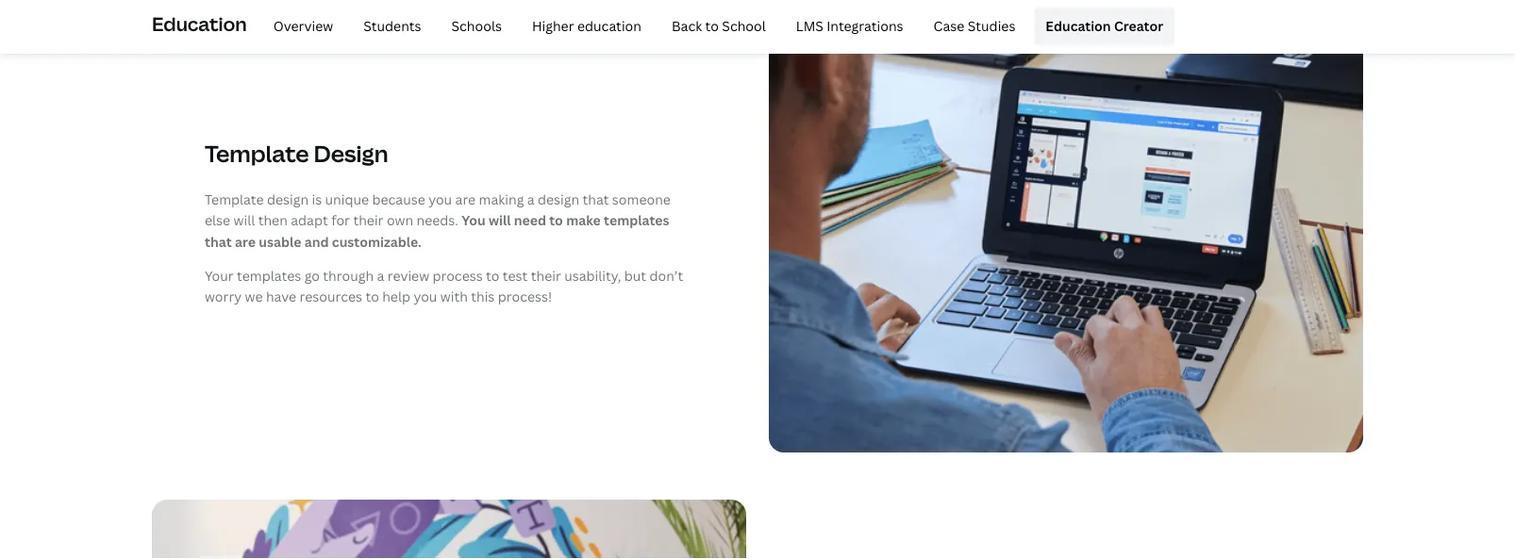 Task type: vqa. For each thing, say whether or not it's contained in the screenshot.
THEIR to the bottom
yes



Task type: describe. For each thing, give the bounding box(es) containing it.
education for education
[[152, 11, 247, 37]]

lms integrations link
[[785, 8, 915, 45]]

case studies link
[[922, 8, 1027, 45]]

resources
[[300, 288, 362, 306]]

adapt
[[291, 211, 328, 229]]

but
[[624, 267, 646, 285]]

their inside your templates go through a review process to test their usability, but don't worry we have resources to help you with this process!
[[531, 267, 561, 285]]

1 design from the left
[[267, 190, 309, 208]]

templates inside you will need to make templates that are usable and customizable.
[[604, 211, 669, 229]]

making
[[479, 190, 524, 208]]

review
[[387, 267, 429, 285]]

will inside you will need to make templates that are usable and customizable.
[[489, 211, 511, 229]]

have
[[266, 288, 296, 306]]

else
[[205, 211, 230, 229]]

don't
[[650, 267, 683, 285]]

make
[[566, 211, 601, 229]]

template design is unique because you are making a design that someone else will then adapt for their own needs.
[[205, 190, 671, 229]]

2 design from the left
[[538, 190, 579, 208]]

usability,
[[564, 267, 621, 285]]

template for template design
[[205, 138, 309, 168]]

students link
[[352, 8, 433, 45]]

someone
[[612, 190, 671, 208]]

back to school link
[[660, 8, 777, 45]]

education creator
[[1046, 17, 1163, 35]]

overview
[[273, 17, 333, 35]]

higher education
[[532, 17, 641, 35]]

school
[[722, 17, 766, 35]]

templates design image
[[769, 7, 1363, 453]]

then
[[258, 211, 288, 229]]

template for template design is unique because you are making a design that someone else will then adapt for their own needs.
[[205, 190, 264, 208]]

studies
[[968, 17, 1015, 35]]

students
[[363, 17, 421, 35]]

go
[[304, 267, 320, 285]]

that inside you will need to make templates that are usable and customizable.
[[205, 232, 232, 250]]

for
[[331, 211, 350, 229]]

through
[[323, 267, 374, 285]]

and
[[304, 232, 329, 250]]

higher education link
[[521, 8, 653, 45]]

education for education creator
[[1046, 17, 1111, 35]]

template design
[[205, 138, 388, 168]]

back to school
[[672, 17, 766, 35]]

is
[[312, 190, 322, 208]]

usable
[[259, 232, 301, 250]]

templates inside your templates go through a review process to test their usability, but don't worry we have resources to help you with this process!
[[237, 267, 301, 285]]



Task type: locate. For each thing, give the bounding box(es) containing it.
needs.
[[417, 211, 458, 229]]

will inside template design is unique because you are making a design that someone else will then adapt for their own needs.
[[234, 211, 255, 229]]

that inside template design is unique because you are making a design that someone else will then adapt for their own needs.
[[583, 190, 609, 208]]

higher
[[532, 17, 574, 35]]

1 horizontal spatial templates
[[604, 211, 669, 229]]

you down review
[[414, 288, 437, 306]]

1 vertical spatial that
[[205, 232, 232, 250]]

a up need
[[527, 190, 535, 208]]

we
[[245, 288, 263, 306]]

1 horizontal spatial education
[[1046, 17, 1111, 35]]

0 vertical spatial template
[[205, 138, 309, 168]]

education
[[577, 17, 641, 35]]

template
[[205, 138, 309, 168], [205, 190, 264, 208]]

template inside template design is unique because you are making a design that someone else will then adapt for their own needs.
[[205, 190, 264, 208]]

1 horizontal spatial design
[[538, 190, 579, 208]]

their inside template design is unique because you are making a design that someone else will then adapt for their own needs.
[[353, 211, 384, 229]]

to
[[705, 17, 719, 35], [549, 211, 563, 229], [486, 267, 499, 285], [366, 288, 379, 306]]

because
[[372, 190, 425, 208]]

process
[[433, 267, 483, 285]]

0 vertical spatial are
[[455, 190, 476, 208]]

integrations
[[827, 17, 903, 35]]

1 vertical spatial templates
[[237, 267, 301, 285]]

with
[[440, 288, 468, 306]]

your templates go through a review process to test their usability, but don't worry we have resources to help you with this process!
[[205, 267, 683, 306]]

0 horizontal spatial that
[[205, 232, 232, 250]]

0 horizontal spatial their
[[353, 211, 384, 229]]

you will need to make templates that are usable and customizable.
[[205, 211, 669, 250]]

design
[[314, 138, 388, 168]]

0 vertical spatial a
[[527, 190, 535, 208]]

0 horizontal spatial templates
[[237, 267, 301, 285]]

to inside you will need to make templates that are usable and customizable.
[[549, 211, 563, 229]]

their
[[353, 211, 384, 229], [531, 267, 561, 285]]

1 horizontal spatial a
[[527, 190, 535, 208]]

own
[[387, 211, 413, 229]]

will down making
[[489, 211, 511, 229]]

1 vertical spatial their
[[531, 267, 561, 285]]

test
[[503, 267, 528, 285]]

design
[[267, 190, 309, 208], [538, 190, 579, 208]]

that down else
[[205, 232, 232, 250]]

lms
[[796, 17, 823, 35]]

lms integrations
[[796, 17, 903, 35]]

help
[[382, 288, 410, 306]]

will right else
[[234, 211, 255, 229]]

1 horizontal spatial that
[[583, 190, 609, 208]]

a inside template design is unique because you are making a design that someone else will then adapt for their own needs.
[[527, 190, 535, 208]]

1 horizontal spatial their
[[531, 267, 561, 285]]

2 will from the left
[[489, 211, 511, 229]]

0 horizontal spatial are
[[235, 232, 256, 250]]

0 vertical spatial templates
[[604, 211, 669, 229]]

case studies
[[934, 17, 1015, 35]]

0 horizontal spatial education
[[152, 11, 247, 37]]

a up help
[[377, 267, 384, 285]]

0 horizontal spatial design
[[267, 190, 309, 208]]

their up 'process!'
[[531, 267, 561, 285]]

will
[[234, 211, 255, 229], [489, 211, 511, 229]]

design up the then
[[267, 190, 309, 208]]

worry
[[205, 288, 242, 306]]

menu bar containing overview
[[254, 8, 1175, 45]]

template up else
[[205, 190, 264, 208]]

templates
[[604, 211, 669, 229], [237, 267, 301, 285]]

process!
[[498, 288, 552, 306]]

0 horizontal spatial a
[[377, 267, 384, 285]]

menu bar
[[254, 8, 1175, 45]]

to left test
[[486, 267, 499, 285]]

creator
[[1114, 17, 1163, 35]]

a inside your templates go through a review process to test their usability, but don't worry we have resources to help you with this process!
[[377, 267, 384, 285]]

design up the make
[[538, 190, 579, 208]]

0 horizontal spatial will
[[234, 211, 255, 229]]

that up the make
[[583, 190, 609, 208]]

unique
[[325, 190, 369, 208]]

1 horizontal spatial are
[[455, 190, 476, 208]]

are left 'usable'
[[235, 232, 256, 250]]

1 vertical spatial template
[[205, 190, 264, 208]]

are
[[455, 190, 476, 208], [235, 232, 256, 250]]

1 vertical spatial you
[[414, 288, 437, 306]]

1 horizontal spatial will
[[489, 211, 511, 229]]

to left help
[[366, 288, 379, 306]]

you inside template design is unique because you are making a design that someone else will then adapt for their own needs.
[[428, 190, 452, 208]]

this
[[471, 288, 495, 306]]

a
[[527, 190, 535, 208], [377, 267, 384, 285]]

to right need
[[549, 211, 563, 229]]

you inside your templates go through a review process to test their usability, but don't worry we have resources to help you with this process!
[[414, 288, 437, 306]]

education
[[152, 11, 247, 37], [1046, 17, 1111, 35]]

their up 'customizable.'
[[353, 211, 384, 229]]

templates up have
[[237, 267, 301, 285]]

1 vertical spatial are
[[235, 232, 256, 250]]

1 will from the left
[[234, 211, 255, 229]]

2 template from the top
[[205, 190, 264, 208]]

0 vertical spatial you
[[428, 190, 452, 208]]

to right back
[[705, 17, 719, 35]]

overview link
[[262, 8, 344, 45]]

need
[[514, 211, 546, 229]]

templates down someone
[[604, 211, 669, 229]]

that
[[583, 190, 609, 208], [205, 232, 232, 250]]

case
[[934, 17, 964, 35]]

0 vertical spatial their
[[353, 211, 384, 229]]

your
[[205, 267, 234, 285]]

schools
[[451, 17, 502, 35]]

are up the you
[[455, 190, 476, 208]]

education creator link
[[1034, 8, 1175, 45]]

you up needs.
[[428, 190, 452, 208]]

template up the then
[[205, 138, 309, 168]]

are inside template design is unique because you are making a design that someone else will then adapt for their own needs.
[[455, 190, 476, 208]]

0 vertical spatial that
[[583, 190, 609, 208]]

1 template from the top
[[205, 138, 309, 168]]

back
[[672, 17, 702, 35]]

are inside you will need to make templates that are usable and customizable.
[[235, 232, 256, 250]]

customizable.
[[332, 232, 422, 250]]

you
[[428, 190, 452, 208], [414, 288, 437, 306]]

1 vertical spatial a
[[377, 267, 384, 285]]

schools link
[[440, 8, 513, 45]]

you
[[461, 211, 486, 229]]



